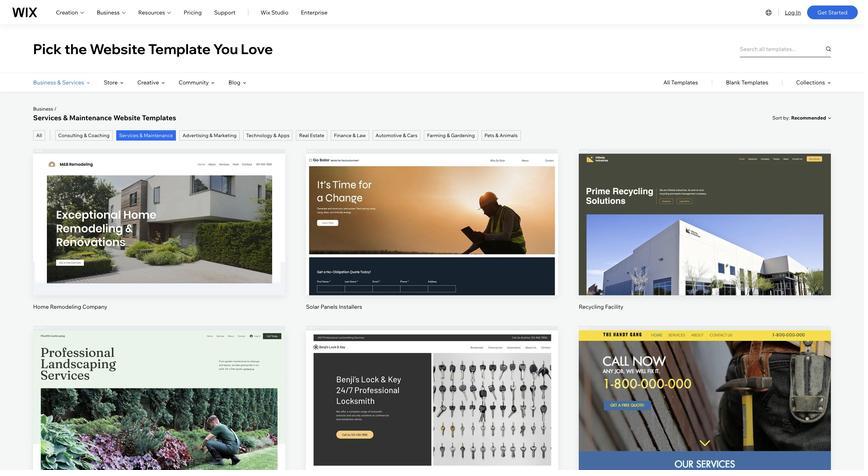 Task type: locate. For each thing, give the bounding box(es) containing it.
website up services & maintenance link
[[114, 114, 141, 122]]

&
[[57, 79, 61, 86], [63, 114, 68, 122], [84, 133, 87, 139], [140, 133, 143, 139], [210, 133, 213, 139], [274, 133, 277, 139], [353, 133, 356, 139], [403, 133, 406, 139], [447, 133, 450, 139], [496, 133, 499, 139]]

1 horizontal spatial all
[[664, 79, 670, 86]]

services inside "categories by subject" element
[[62, 79, 84, 86]]

collections
[[797, 79, 825, 86]]

view
[[153, 235, 166, 241], [426, 235, 439, 241], [699, 235, 712, 241], [153, 412, 166, 418], [426, 412, 439, 418], [699, 412, 712, 418]]

all templates
[[664, 79, 698, 86]]

creative
[[137, 79, 159, 86]]

coaching
[[88, 133, 110, 139]]

categories by subject element
[[33, 73, 246, 92]]

started
[[829, 9, 848, 16]]

templates for blank templates
[[742, 79, 769, 86]]

1 vertical spatial business
[[33, 79, 56, 86]]

services right coaching
[[119, 133, 138, 139]]

view button for edit button in home remodeling company group
[[143, 230, 176, 246]]

0 horizontal spatial maintenance
[[69, 114, 112, 122]]

view button inside home remodeling company group
[[143, 230, 176, 246]]

1 horizontal spatial services
[[62, 79, 84, 86]]

consulting & coaching link
[[55, 130, 113, 141]]

automotive
[[376, 133, 402, 139]]

& inside consulting & coaching link
[[84, 133, 87, 139]]

1 vertical spatial maintenance
[[144, 133, 173, 139]]

edit button for services & maintenance website templates - landscaping services image
[[143, 383, 176, 400]]

business /
[[33, 106, 56, 112]]

& inside automotive & cars link
[[403, 133, 406, 139]]

maintenance inside services & maintenance link
[[144, 133, 173, 139]]

remodeling
[[50, 304, 81, 311]]

1 vertical spatial website
[[114, 114, 141, 122]]

edit button for services & maintenance website templates - home improvement company image
[[689, 383, 722, 400]]

& inside finance & law link
[[353, 133, 356, 139]]

& for automotive & cars
[[403, 133, 406, 139]]

view button inside solar panels installers group
[[416, 230, 449, 246]]

facility
[[605, 304, 624, 311]]

services & maintenance link
[[116, 130, 176, 141]]

farming & gardening
[[427, 133, 475, 139]]

view button
[[143, 230, 176, 246], [416, 230, 449, 246], [689, 230, 722, 246], [143, 407, 176, 423], [416, 407, 449, 423], [689, 407, 722, 423]]

0 vertical spatial business
[[97, 9, 120, 16]]

view button for edit button in 'recycling facility' group
[[689, 230, 722, 246]]

pets & animals link
[[482, 130, 521, 141]]

edit inside home remodeling company group
[[154, 211, 164, 218]]

pick the website template you love
[[33, 40, 273, 57]]

0 vertical spatial services
[[62, 79, 84, 86]]

advertising & marketing link
[[179, 130, 240, 141]]

technology & apps
[[246, 133, 290, 139]]

finance & law
[[334, 133, 366, 139]]

1 horizontal spatial maintenance
[[144, 133, 173, 139]]

2 vertical spatial business
[[33, 106, 53, 112]]

creation
[[56, 9, 78, 16]]

edit
[[154, 211, 164, 218], [427, 211, 437, 218], [700, 211, 710, 218], [154, 388, 164, 395], [427, 388, 437, 395], [700, 388, 710, 395]]

services down the
[[62, 79, 84, 86]]

pets & animals
[[485, 133, 518, 139]]

edit for services & maintenance website templates - landscaping services image's edit button
[[154, 388, 164, 395]]

solar panels installers
[[306, 304, 362, 311]]

wix
[[261, 9, 270, 16]]

panels
[[321, 304, 338, 311]]

edit inside 'recycling facility' group
[[700, 211, 710, 218]]

log in link
[[785, 8, 801, 16]]

gardening
[[451, 133, 475, 139]]

& for technology & apps
[[274, 133, 277, 139]]

law
[[357, 133, 366, 139]]

edit button
[[143, 206, 176, 223], [416, 206, 449, 223], [689, 206, 722, 223], [143, 383, 176, 400], [416, 383, 449, 400], [689, 383, 722, 400]]

services for services & maintenance
[[119, 133, 138, 139]]

sort by:
[[773, 115, 790, 121]]

business for business popup button on the top left
[[97, 9, 120, 16]]

business
[[97, 9, 120, 16], [33, 79, 56, 86], [33, 106, 53, 112]]

blank
[[726, 79, 741, 86]]

1 vertical spatial services
[[33, 114, 62, 122]]

pricing
[[184, 9, 202, 16]]

business inside business popup button
[[97, 9, 120, 16]]

& for consulting & coaching
[[84, 133, 87, 139]]

edit button inside 'recycling facility' group
[[689, 206, 722, 223]]

automotive & cars link
[[373, 130, 421, 141]]

0 horizontal spatial templates
[[142, 114, 176, 122]]

edit inside solar panels installers group
[[427, 211, 437, 218]]

installers
[[339, 304, 362, 311]]

0 vertical spatial maintenance
[[69, 114, 112, 122]]

blank templates
[[726, 79, 769, 86]]

& for finance & law
[[353, 133, 356, 139]]

all
[[664, 79, 670, 86], [36, 133, 42, 139]]

business button
[[97, 8, 126, 16]]

services down business /
[[33, 114, 62, 122]]

templates for all templates
[[672, 79, 698, 86]]

cars
[[407, 133, 418, 139]]

view for edit button related to services & maintenance website templates - locksmith image's view popup button
[[426, 412, 439, 418]]

website
[[90, 40, 146, 57], [114, 114, 141, 122]]

log
[[785, 9, 795, 16]]

view inside home remodeling company group
[[153, 235, 166, 241]]

2 horizontal spatial templates
[[742, 79, 769, 86]]

maintenance
[[69, 114, 112, 122], [144, 133, 173, 139]]

view button inside 'recycling facility' group
[[689, 230, 722, 246]]

love
[[241, 40, 273, 57]]

0 horizontal spatial all
[[36, 133, 42, 139]]

view for view popup button within the solar panels installers group
[[426, 235, 439, 241]]

studio
[[272, 9, 289, 16]]

& for business & services
[[57, 79, 61, 86]]

edit for edit button related to services & maintenance website templates - locksmith image
[[427, 388, 437, 395]]

2 vertical spatial services
[[119, 133, 138, 139]]

all inside the generic categories element
[[664, 79, 670, 86]]

& inside farming & gardening link
[[447, 133, 450, 139]]

view inside solar panels installers group
[[426, 235, 439, 241]]

edit button inside solar panels installers group
[[416, 206, 449, 223]]

all for all templates
[[664, 79, 670, 86]]

0 vertical spatial all
[[664, 79, 670, 86]]

services for services & maintenance website templates
[[33, 114, 62, 122]]

view button for edit button for services & maintenance website templates - home improvement company image
[[689, 407, 722, 423]]

pricing link
[[184, 8, 202, 16]]

& inside pets & animals "link"
[[496, 133, 499, 139]]

business inside "categories by subject" element
[[33, 79, 56, 86]]

templates
[[672, 79, 698, 86], [742, 79, 769, 86], [142, 114, 176, 122]]

2 horizontal spatial services
[[119, 133, 138, 139]]

solar panels installers group
[[306, 149, 558, 311]]

real
[[299, 133, 309, 139]]

& inside technology & apps link
[[274, 133, 277, 139]]

& for services & maintenance website templates
[[63, 114, 68, 122]]

maintenance for services & maintenance
[[144, 133, 173, 139]]

resources button
[[138, 8, 171, 16]]

& for services & maintenance
[[140, 133, 143, 139]]

& inside services & maintenance link
[[140, 133, 143, 139]]

0 horizontal spatial services
[[33, 114, 62, 122]]

view inside 'recycling facility' group
[[699, 235, 712, 241]]

generic categories element
[[664, 73, 831, 92]]

1 vertical spatial all
[[36, 133, 42, 139]]

real estate link
[[296, 130, 328, 141]]

technology
[[246, 133, 272, 139]]

wix studio
[[261, 9, 289, 16]]

animals
[[500, 133, 518, 139]]

consulting
[[58, 133, 83, 139]]

farming & gardening link
[[424, 130, 478, 141]]

& for pets & animals
[[496, 133, 499, 139]]

& inside "categories by subject" element
[[57, 79, 61, 86]]

services & maintenance
[[119, 133, 173, 139]]

services
[[62, 79, 84, 86], [33, 114, 62, 122], [119, 133, 138, 139]]

services & maintenance website templates - locksmith image
[[306, 331, 558, 471]]

& inside advertising & marketing link
[[210, 133, 213, 139]]

view for view popup button for services & maintenance website templates - landscaping services image's edit button
[[153, 412, 166, 418]]

website up store
[[90, 40, 146, 57]]

1 horizontal spatial templates
[[672, 79, 698, 86]]

edit button inside home remodeling company group
[[143, 206, 176, 223]]

None search field
[[740, 41, 831, 57]]



Task type: describe. For each thing, give the bounding box(es) containing it.
enterprise link
[[301, 8, 328, 16]]

get started
[[818, 9, 848, 16]]

finance
[[334, 133, 352, 139]]

recommended
[[792, 115, 826, 121]]

services & maintenance website templates - home improvement company image
[[579, 331, 831, 471]]

finance & law link
[[331, 130, 369, 141]]

home
[[33, 304, 49, 311]]

edit button for services & maintenance website templates - solar panels installers image
[[416, 206, 449, 223]]

by:
[[784, 115, 790, 121]]

resources
[[138, 9, 165, 16]]

pick
[[33, 40, 62, 57]]

view button for edit button within solar panels installers group
[[416, 230, 449, 246]]

log in
[[785, 9, 801, 16]]

maintenance for services & maintenance website templates
[[69, 114, 112, 122]]

services & maintenance website templates - recycling facility image
[[579, 154, 831, 296]]

services & maintenance website templates - solar panels installers image
[[306, 154, 558, 296]]

language selector, english selected image
[[765, 8, 773, 16]]

business & services
[[33, 79, 84, 86]]

edit button for services & maintenance website templates - locksmith image
[[416, 383, 449, 400]]

template
[[148, 40, 211, 57]]

business link
[[33, 106, 53, 112]]

marketing
[[214, 133, 237, 139]]

support link
[[214, 8, 236, 16]]

pets
[[485, 133, 495, 139]]

store
[[104, 79, 118, 86]]

& for farming & gardening
[[447, 133, 450, 139]]

creation button
[[56, 8, 84, 16]]

wix studio link
[[261, 8, 289, 16]]

farming
[[427, 133, 446, 139]]

advertising & marketing
[[183, 133, 237, 139]]

categories. use the left and right arrow keys to navigate the menu element
[[0, 73, 864, 92]]

view for view popup button inside 'recycling facility' group
[[699, 235, 712, 241]]

view button for edit button related to services & maintenance website templates - locksmith image
[[416, 407, 449, 423]]

services & maintenance website templates - landscaping services image
[[33, 331, 285, 471]]

blog
[[229, 79, 240, 86]]

all templates link
[[664, 73, 698, 92]]

& for advertising & marketing
[[210, 133, 213, 139]]

real estate
[[299, 133, 324, 139]]

view button for services & maintenance website templates - landscaping services image's edit button
[[143, 407, 176, 423]]

solar
[[306, 304, 319, 311]]

enterprise
[[301, 9, 328, 16]]

community
[[179, 79, 209, 86]]

recycling facility group
[[579, 149, 831, 311]]

edit for edit button in home remodeling company group
[[154, 211, 164, 218]]

services & maintenance website templates - home remodeling company image
[[33, 154, 285, 296]]

advertising
[[183, 133, 208, 139]]

you
[[213, 40, 238, 57]]

support
[[214, 9, 236, 16]]

services & maintenance website templates
[[33, 114, 176, 122]]

home remodeling company
[[33, 304, 107, 311]]

view for view popup button corresponding to edit button for services & maintenance website templates - home improvement company image
[[699, 412, 712, 418]]

business for business & services
[[33, 79, 56, 86]]

Search search field
[[740, 41, 831, 57]]

edit for edit button within solar panels installers group
[[427, 211, 437, 218]]

in
[[796, 9, 801, 16]]

consulting & coaching
[[58, 133, 110, 139]]

recycling facility
[[579, 304, 624, 311]]

the
[[65, 40, 87, 57]]

technology & apps link
[[243, 130, 293, 141]]

edit for edit button in 'recycling facility' group
[[700, 211, 710, 218]]

edit for edit button for services & maintenance website templates - home improvement company image
[[700, 388, 710, 395]]

company
[[82, 304, 107, 311]]

get started link
[[807, 5, 858, 19]]

home remodeling company group
[[33, 149, 285, 311]]

get
[[818, 9, 827, 16]]

edit button for services & maintenance website templates - recycling facility image
[[689, 206, 722, 223]]

recycling
[[579, 304, 604, 311]]

automotive & cars
[[376, 133, 418, 139]]

all for all
[[36, 133, 42, 139]]

/
[[54, 106, 56, 112]]

0 vertical spatial website
[[90, 40, 146, 57]]

sort
[[773, 115, 782, 121]]

estate
[[310, 133, 324, 139]]

edit button for services & maintenance website templates - home remodeling company image
[[143, 206, 176, 223]]

apps
[[278, 133, 290, 139]]

blank templates link
[[726, 73, 769, 92]]

view for view popup button inside home remodeling company group
[[153, 235, 166, 241]]

all link
[[33, 130, 45, 141]]



Task type: vqa. For each thing, say whether or not it's contained in the screenshot.
Tax min
no



